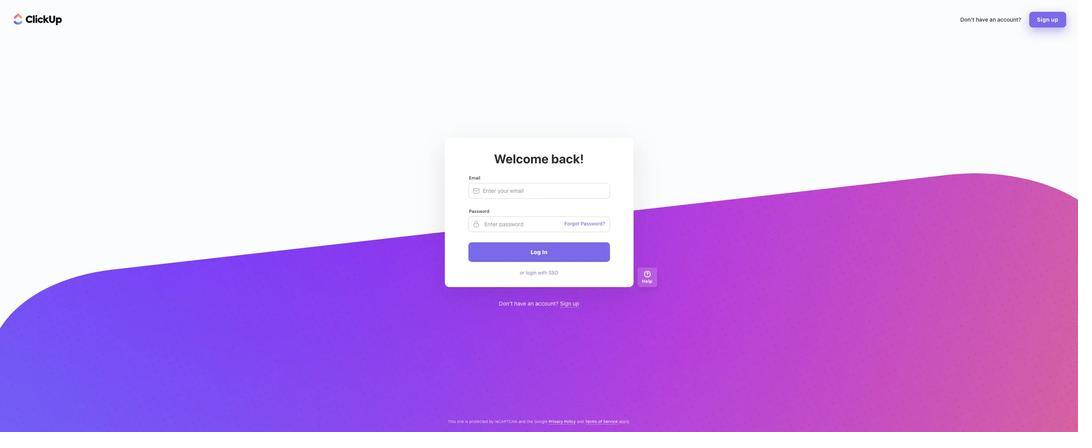 Task type: describe. For each thing, give the bounding box(es) containing it.
in
[[542, 249, 548, 256]]

privacy policy link
[[549, 420, 576, 425]]

an for don't have an account?
[[990, 16, 996, 23]]

0 vertical spatial sign up link
[[1030, 12, 1067, 28]]

forgot password ?
[[565, 221, 605, 227]]

privacy
[[549, 420, 563, 425]]

?
[[603, 221, 605, 227]]

forgot
[[565, 221, 580, 227]]

1 vertical spatial password
[[581, 221, 603, 227]]

0 vertical spatial sign
[[1037, 16, 1050, 23]]

is
[[465, 420, 468, 425]]

with
[[538, 270, 547, 276]]

this site is protected by recaptcha and the google privacy policy and terms of service apply.
[[448, 420, 630, 425]]

don't have an account? sign up
[[499, 300, 579, 307]]

apply.
[[619, 420, 630, 425]]

welcome
[[494, 151, 549, 166]]

login element
[[468, 175, 610, 276]]

service
[[604, 420, 618, 425]]

sso
[[549, 270, 558, 276]]

email
[[469, 175, 481, 180]]

have for don't have an account? sign up
[[514, 300, 526, 307]]

2 and from the left
[[577, 420, 584, 425]]

don't for don't have an account? sign up
[[499, 300, 513, 307]]

log in button
[[468, 243, 610, 262]]

0 horizontal spatial sign
[[560, 300, 571, 307]]

help link
[[638, 268, 657, 287]]

log in
[[531, 249, 548, 256]]

account? for don't have an account? sign up
[[536, 300, 559, 307]]

don't for don't have an account?
[[961, 16, 975, 23]]

0 horizontal spatial up
[[573, 300, 579, 307]]

or
[[520, 270, 525, 276]]

have for don't have an account?
[[976, 16, 989, 23]]



Task type: locate. For each thing, give the bounding box(es) containing it.
0 horizontal spatial and
[[519, 420, 526, 425]]

account?
[[998, 16, 1022, 23], [536, 300, 559, 307]]

1 horizontal spatial account?
[[998, 16, 1022, 23]]

or login with sso link
[[520, 270, 558, 276]]

1 horizontal spatial have
[[976, 16, 989, 23]]

the
[[527, 420, 533, 425]]

account? for don't have an account?
[[998, 16, 1022, 23]]

0 vertical spatial password
[[469, 209, 490, 214]]

have
[[976, 16, 989, 23], [514, 300, 526, 307]]

an
[[990, 16, 996, 23], [528, 300, 534, 307]]

log
[[531, 249, 541, 256]]

account? down with
[[536, 300, 559, 307]]

help
[[642, 279, 653, 284]]

0 vertical spatial up
[[1052, 16, 1059, 23]]

1 horizontal spatial sign up link
[[1030, 12, 1067, 28]]

1 vertical spatial have
[[514, 300, 526, 307]]

password
[[469, 209, 490, 214], [581, 221, 603, 227]]

0 horizontal spatial an
[[528, 300, 534, 307]]

don't have an account?
[[961, 16, 1022, 23]]

1 horizontal spatial up
[[1052, 16, 1059, 23]]

and left the 'the'
[[519, 420, 526, 425]]

google
[[534, 420, 548, 425]]

1 horizontal spatial and
[[577, 420, 584, 425]]

up
[[1052, 16, 1059, 23], [573, 300, 579, 307]]

this
[[448, 420, 456, 425]]

Email email field
[[468, 183, 610, 199]]

sign up link
[[1030, 12, 1067, 28], [560, 300, 579, 308]]

sign
[[1037, 16, 1050, 23], [560, 300, 571, 307]]

protected
[[470, 420, 488, 425]]

back!
[[551, 151, 584, 166]]

and right 'policy'
[[577, 420, 584, 425]]

login
[[526, 270, 537, 276]]

0 horizontal spatial sign up link
[[560, 300, 579, 308]]

1 vertical spatial account?
[[536, 300, 559, 307]]

1 vertical spatial sign up link
[[560, 300, 579, 308]]

policy
[[564, 420, 576, 425]]

clickup - home image
[[13, 13, 62, 25]]

0 vertical spatial have
[[976, 16, 989, 23]]

up inside sign up link
[[1052, 16, 1059, 23]]

an for don't have an account? sign up
[[528, 300, 534, 307]]

recaptcha
[[495, 420, 518, 425]]

0 horizontal spatial don't
[[499, 300, 513, 307]]

and
[[519, 420, 526, 425], [577, 420, 584, 425]]

or login with sso
[[520, 270, 558, 276]]

1 vertical spatial don't
[[499, 300, 513, 307]]

0 horizontal spatial account?
[[536, 300, 559, 307]]

1 horizontal spatial password
[[581, 221, 603, 227]]

password right forgot at the right of page
[[581, 221, 603, 227]]

1 horizontal spatial don't
[[961, 16, 975, 23]]

sign up
[[1037, 16, 1059, 23]]

0 vertical spatial account?
[[998, 16, 1022, 23]]

1 horizontal spatial an
[[990, 16, 996, 23]]

1 vertical spatial an
[[528, 300, 534, 307]]

1 and from the left
[[519, 420, 526, 425]]

password down email
[[469, 209, 490, 214]]

0 horizontal spatial have
[[514, 300, 526, 307]]

don't
[[961, 16, 975, 23], [499, 300, 513, 307]]

0 vertical spatial don't
[[961, 16, 975, 23]]

by
[[489, 420, 494, 425]]

0 vertical spatial an
[[990, 16, 996, 23]]

1 vertical spatial sign
[[560, 300, 571, 307]]

1 vertical spatial up
[[573, 300, 579, 307]]

terms
[[585, 420, 597, 425]]

0 horizontal spatial password
[[469, 209, 490, 214]]

Password password field
[[468, 217, 610, 232]]

terms of service link
[[585, 420, 618, 425]]

of
[[598, 420, 602, 425]]

account? left sign up on the top right
[[998, 16, 1022, 23]]

site
[[457, 420, 464, 425]]

welcome back!
[[494, 151, 584, 166]]

1 horizontal spatial sign
[[1037, 16, 1050, 23]]



Task type: vqa. For each thing, say whether or not it's contained in the screenshot.
column header
no



